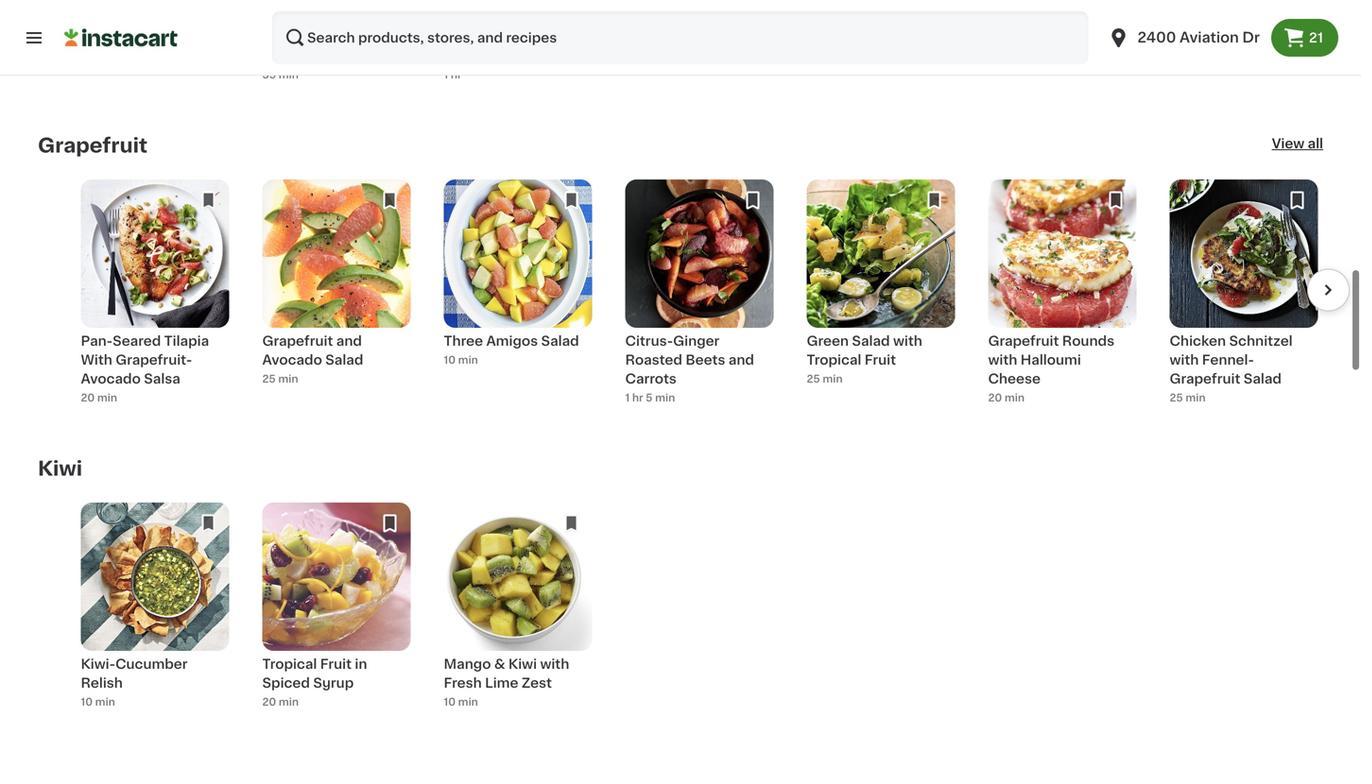 Task type: locate. For each thing, give the bounding box(es) containing it.
roasted
[[626, 354, 683, 367]]

cucumber
[[473, 49, 545, 63], [115, 658, 188, 672]]

all
[[1309, 137, 1324, 151]]

2400 aviation dr button
[[1097, 11, 1272, 64], [1108, 11, 1261, 64]]

min down fennel-
[[1186, 393, 1206, 404]]

min down "with"
[[97, 393, 117, 404]]

with inside crispy fried eggs with rosemary potatoes and bacon 35 min
[[262, 30, 292, 44]]

recipe card group containing grapefruit rounds with halloumi cheese
[[989, 180, 1137, 413]]

hr left 5
[[633, 393, 644, 404]]

recipe card group containing citrus-ginger roasted beets and carrots
[[626, 180, 774, 413]]

1 horizontal spatial 1
[[626, 393, 630, 404]]

min down green salad with tropical fruit
[[823, 374, 843, 385]]

item carousel region
[[38, 180, 1351, 413]]

0 horizontal spatial grape
[[858, 12, 900, 25]]

21 button
[[1272, 19, 1339, 57]]

min for pan-seared tilapia with grapefruit- avocado salsa
[[97, 393, 117, 404]]

0 vertical spatial chicken
[[81, 12, 137, 25]]

min for three amigos salad
[[458, 355, 478, 366]]

1 horizontal spatial fruit
[[865, 354, 897, 367]]

20 min
[[81, 393, 117, 404], [989, 393, 1025, 404], [262, 698, 299, 708]]

cheese
[[989, 373, 1041, 386]]

1 vertical spatial cucumber
[[115, 658, 188, 672]]

green gazpacho with grapes, honeydew, and cucumber 1 hr
[[444, 12, 591, 80]]

10 min inside item carousel region
[[444, 355, 478, 366]]

10 min for kiwi-cucumber relish
[[81, 698, 115, 708]]

25 down chicken schnitzel with fennel- grapefruit salad
[[1170, 393, 1184, 404]]

cucumber down honeydew,
[[473, 49, 545, 63]]

rounds
[[1063, 335, 1115, 348]]

10
[[444, 355, 456, 366], [81, 698, 93, 708], [444, 698, 456, 708]]

None search field
[[272, 11, 1089, 64]]

min right 35
[[279, 70, 299, 80]]

20 down "with"
[[81, 393, 95, 404]]

25 min for green salad with tropical fruit
[[807, 374, 843, 385]]

green inside green gazpacho with grapes, honeydew, and cucumber 1 hr
[[444, 12, 486, 25]]

1 vertical spatial chicken
[[1170, 335, 1227, 348]]

& up feta
[[843, 12, 854, 25]]

with
[[81, 354, 112, 367]]

0 vertical spatial avocado
[[262, 354, 322, 367]]

avocado inside pan-seared tilapia with grapefruit- avocado salsa
[[81, 373, 141, 386]]

1 left 5
[[626, 393, 630, 404]]

2 horizontal spatial 20 min
[[989, 393, 1025, 404]]

fennel
[[1234, 12, 1280, 25]]

min inside crispy fried eggs with rosemary potatoes and bacon 35 min
[[279, 70, 299, 80]]

grapefruit inside grapefruit rounds with halloumi cheese
[[989, 335, 1060, 348]]

0 vertical spatial 1
[[444, 70, 448, 80]]

with
[[562, 12, 591, 25], [262, 30, 292, 44], [807, 30, 836, 44], [894, 335, 923, 348], [989, 354, 1018, 367], [1170, 354, 1200, 367], [540, 658, 570, 672]]

chicken and melon salad 30 min
[[81, 12, 212, 61]]

sangria
[[717, 12, 769, 25]]

0 horizontal spatial chicken
[[81, 12, 137, 25]]

1 horizontal spatial tropical
[[807, 354, 862, 367]]

and inside citrus-ginger roasted beets and carrots
[[729, 354, 755, 367]]

1 down grapes,
[[444, 70, 448, 80]]

green for green gazpacho with grapes, honeydew, and cucumber 1 hr
[[444, 12, 486, 25]]

1 horizontal spatial green
[[807, 335, 849, 348]]

orzo & grape salad with feta & mint link
[[807, 0, 956, 89]]

honeydew,
[[501, 30, 578, 44]]

chicken
[[81, 12, 137, 25], [1170, 335, 1227, 348]]

min right 5
[[656, 393, 676, 404]]

and
[[140, 12, 166, 25], [327, 49, 353, 63], [444, 49, 470, 63], [336, 335, 362, 348], [729, 354, 755, 367]]

min down cheese at right
[[1005, 393, 1025, 404]]

kiwi-cucumber relish
[[81, 658, 188, 691]]

chicken inside chicken schnitzel with fennel- grapefruit salad
[[1170, 335, 1227, 348]]

fruit
[[865, 354, 897, 367], [320, 658, 352, 672]]

grapefruit inside grapefruit and avocado salad
[[262, 335, 333, 348]]

25 min
[[262, 374, 298, 385], [807, 374, 843, 385], [1170, 393, 1206, 404]]

0 horizontal spatial 25
[[262, 374, 276, 385]]

tropical
[[807, 354, 862, 367], [262, 658, 317, 672]]

2 2400 aviation dr button from the left
[[1108, 11, 1261, 64]]

2 horizontal spatial 25 min
[[1170, 393, 1206, 404]]

pan-
[[81, 335, 113, 348]]

20 down spiced
[[262, 698, 276, 708]]

gazpacho
[[489, 12, 559, 25]]

0 horizontal spatial 20 min
[[81, 393, 117, 404]]

min
[[98, 51, 118, 61], [279, 70, 299, 80], [458, 355, 478, 366], [278, 374, 298, 385], [823, 374, 843, 385], [97, 393, 117, 404], [656, 393, 676, 404], [1005, 393, 1025, 404], [1186, 393, 1206, 404], [95, 698, 115, 708], [279, 698, 299, 708], [458, 698, 478, 708]]

1 vertical spatial grape
[[1170, 30, 1213, 44]]

avocado
[[262, 354, 322, 367], [81, 373, 141, 386]]

25 for chicken schnitzel with fennel- grapefruit salad
[[1170, 393, 1184, 404]]

recipe card group
[[81, 180, 229, 413], [262, 180, 411, 413], [444, 180, 593, 413], [626, 180, 774, 413], [807, 180, 956, 413], [989, 180, 1137, 413], [1170, 180, 1319, 413], [81, 503, 229, 736], [262, 503, 411, 736], [444, 503, 593, 736]]

1 horizontal spatial 25
[[807, 374, 821, 385]]

salad
[[903, 12, 941, 25], [81, 30, 119, 44], [1268, 30, 1306, 44], [541, 335, 579, 348], [853, 335, 890, 348], [326, 354, 364, 367], [1244, 373, 1282, 386]]

chicken,
[[1170, 12, 1231, 25]]

min inside chicken and melon salad 30 min
[[98, 51, 118, 61]]

0 horizontal spatial 25 min
[[262, 374, 298, 385]]

1 inside green gazpacho with grapes, honeydew, and cucumber 1 hr
[[444, 70, 448, 80]]

grapefruit-
[[116, 354, 192, 367]]

salad inside "orzo & grape salad with feta & mint"
[[903, 12, 941, 25]]

beets
[[686, 354, 726, 367]]

2400
[[1138, 31, 1177, 44]]

10 down three
[[444, 355, 456, 366]]

1 horizontal spatial avocado
[[262, 354, 322, 367]]

min for kiwi-cucumber relish
[[95, 698, 115, 708]]

chicken up fennel-
[[1170, 335, 1227, 348]]

min down spiced
[[279, 698, 299, 708]]

schnitzel
[[1230, 335, 1293, 348]]

& up lime
[[494, 658, 506, 672]]

fresh
[[444, 677, 482, 691]]

25 min down green salad with tropical fruit
[[807, 374, 843, 385]]

0 horizontal spatial rosemary
[[295, 30, 365, 44]]

1 vertical spatial 1
[[626, 393, 630, 404]]

min for chicken schnitzel with fennel- grapefruit salad
[[1186, 393, 1206, 404]]

min down the fresh at the left bottom of page
[[458, 698, 478, 708]]

recipe card group containing chicken schnitzel with fennel- grapefruit salad
[[1170, 180, 1319, 413]]

10 for mango & kiwi with fresh lime zest
[[444, 698, 456, 708]]

10 min down three
[[444, 355, 478, 366]]

white
[[674, 12, 714, 25]]

cucumber inside green gazpacho with grapes, honeydew, and cucumber 1 hr
[[473, 49, 545, 63]]

20
[[81, 393, 95, 404], [989, 393, 1003, 404], [262, 698, 276, 708]]

recipe card group containing three amigos salad
[[444, 180, 593, 413]]

0 horizontal spatial 20
[[81, 393, 95, 404]]

chicken inside chicken and melon salad 30 min
[[81, 12, 137, 25]]

chicken up instacart logo
[[81, 12, 137, 25]]

1 vertical spatial hr
[[633, 393, 644, 404]]

min down three
[[458, 355, 478, 366]]

0 vertical spatial rosemary
[[1037, 12, 1107, 25]]

recipe card group containing tropical fruit in spiced syrup
[[262, 503, 411, 736]]

grapefruit
[[38, 136, 148, 156], [262, 335, 333, 348], [989, 335, 1060, 348], [1170, 373, 1241, 386]]

0 horizontal spatial green
[[444, 12, 486, 25]]

2 horizontal spatial 20
[[989, 393, 1003, 404]]

1 horizontal spatial rosemary
[[1037, 12, 1107, 25]]

25
[[262, 374, 276, 385], [807, 374, 821, 385], [1170, 393, 1184, 404]]

1 horizontal spatial 20 min
[[262, 698, 299, 708]]

1 horizontal spatial kiwi
[[509, 658, 537, 672]]

&
[[843, 12, 854, 25], [1283, 12, 1294, 25], [873, 30, 884, 44], [494, 658, 506, 672]]

20 down cheese at right
[[989, 393, 1003, 404]]

grapefruit for grapefruit
[[38, 136, 148, 156]]

10 min
[[444, 355, 478, 366], [81, 698, 115, 708], [444, 698, 478, 708]]

20 min down cheese at right
[[989, 393, 1025, 404]]

1 vertical spatial tropical
[[262, 658, 317, 672]]

focaccia
[[989, 30, 1051, 44]]

1 horizontal spatial cucumber
[[473, 49, 545, 63]]

view
[[1273, 137, 1305, 151]]

rosemary up focaccia
[[1037, 12, 1107, 25]]

1 vertical spatial fruit
[[320, 658, 352, 672]]

& right fennel
[[1283, 12, 1294, 25]]

10 down relish
[[81, 698, 93, 708]]

0 vertical spatial cucumber
[[473, 49, 545, 63]]

1
[[444, 70, 448, 80], [626, 393, 630, 404]]

with inside green salad with tropical fruit
[[894, 335, 923, 348]]

recipe card group containing green salad with tropical fruit
[[807, 180, 956, 413]]

2400 aviation dr
[[1138, 31, 1261, 44]]

recipe card group containing pan-seared tilapia with grapefruit- avocado salsa
[[81, 180, 229, 413]]

rosemary
[[1037, 12, 1107, 25], [295, 30, 365, 44]]

25 min down grapefruit and avocado salad
[[262, 374, 298, 385]]

10 min down relish
[[81, 698, 115, 708]]

bacon
[[356, 49, 400, 63]]

10 for kiwi-cucumber relish
[[81, 698, 93, 708]]

and inside chicken and melon salad 30 min
[[140, 12, 166, 25]]

grapefruit rounds with halloumi cheese
[[989, 335, 1115, 386]]

10 down the fresh at the left bottom of page
[[444, 698, 456, 708]]

1 horizontal spatial grape
[[1170, 30, 1213, 44]]

25 min down fennel-
[[1170, 393, 1206, 404]]

and inside crispy fried eggs with rosemary potatoes and bacon 35 min
[[327, 49, 353, 63]]

grape down chicken,
[[1170, 30, 1213, 44]]

1 horizontal spatial chicken
[[1170, 335, 1227, 348]]

grape inside chicken, fennel & grape quinoa salad
[[1170, 30, 1213, 44]]

min for tropical fruit in spiced syrup
[[279, 698, 299, 708]]

grapefruit for grapefruit rounds with halloumi cheese
[[989, 335, 1060, 348]]

min down relish
[[95, 698, 115, 708]]

0 horizontal spatial avocado
[[81, 373, 141, 386]]

1 vertical spatial green
[[807, 335, 849, 348]]

Search field
[[272, 11, 1089, 64]]

25 down grapefruit and avocado salad
[[262, 374, 276, 385]]

1 vertical spatial kiwi
[[509, 658, 537, 672]]

rosemary inside grape-rosemary focaccia
[[1037, 12, 1107, 25]]

1 horizontal spatial hr
[[633, 393, 644, 404]]

0 vertical spatial grape
[[858, 12, 900, 25]]

hr inside green gazpacho with grapes, honeydew, and cucumber 1 hr
[[451, 70, 462, 80]]

20 min down spiced
[[262, 698, 299, 708]]

min down grapefruit and avocado salad
[[278, 374, 298, 385]]

salad inside chicken and melon salad 30 min
[[81, 30, 119, 44]]

min right the 30
[[98, 51, 118, 61]]

kiwi inside mango & kiwi with fresh lime zest
[[509, 658, 537, 672]]

grapefruit for grapefruit and avocado salad
[[262, 335, 333, 348]]

zest
[[522, 677, 552, 691]]

kiwi
[[38, 459, 82, 479], [509, 658, 537, 672]]

and inside grapefruit and avocado salad
[[336, 335, 362, 348]]

1 vertical spatial avocado
[[81, 373, 141, 386]]

0 vertical spatial hr
[[451, 70, 462, 80]]

mango
[[444, 658, 491, 672]]

0 vertical spatial fruit
[[865, 354, 897, 367]]

1 horizontal spatial 25 min
[[807, 374, 843, 385]]

seared
[[113, 335, 161, 348]]

fried
[[311, 12, 345, 25]]

10 inside item carousel region
[[444, 355, 456, 366]]

0 horizontal spatial cucumber
[[115, 658, 188, 672]]

1 inside recipe card group
[[626, 393, 630, 404]]

hr
[[451, 70, 462, 80], [633, 393, 644, 404]]

20 for grapefruit rounds with halloumi cheese
[[989, 393, 1003, 404]]

0 horizontal spatial 1
[[444, 70, 448, 80]]

grape
[[858, 12, 900, 25], [1170, 30, 1213, 44]]

winter
[[626, 12, 671, 25]]

10 min down the fresh at the left bottom of page
[[444, 698, 478, 708]]

0 vertical spatial tropical
[[807, 354, 862, 367]]

green inside green salad with tropical fruit
[[807, 335, 849, 348]]

spiced
[[262, 677, 310, 691]]

5
[[646, 393, 653, 404]]

20 min down "with"
[[81, 393, 117, 404]]

10 min for mango & kiwi with fresh lime zest
[[444, 698, 478, 708]]

chicken, fennel & grape quinoa salad link
[[1170, 0, 1319, 89]]

0 horizontal spatial hr
[[451, 70, 462, 80]]

25 down green salad with tropical fruit
[[807, 374, 821, 385]]

& inside chicken, fennel & grape quinoa salad
[[1283, 12, 1294, 25]]

recipe card group containing mango & kiwi with fresh lime zest
[[444, 503, 593, 736]]

20 for tropical fruit in spiced syrup
[[262, 698, 276, 708]]

0 vertical spatial kiwi
[[38, 459, 82, 479]]

1 horizontal spatial 20
[[262, 698, 276, 708]]

citrus-ginger roasted beets and carrots
[[626, 335, 755, 386]]

1 vertical spatial rosemary
[[295, 30, 365, 44]]

0 horizontal spatial tropical
[[262, 658, 317, 672]]

rosemary down fried
[[295, 30, 365, 44]]

min for mango & kiwi with fresh lime zest
[[458, 698, 478, 708]]

2 horizontal spatial 25
[[1170, 393, 1184, 404]]

0 horizontal spatial fruit
[[320, 658, 352, 672]]

hr down grapes,
[[451, 70, 462, 80]]

orzo
[[807, 12, 840, 25]]

cucumber up relish
[[115, 658, 188, 672]]

grape up mint
[[858, 12, 900, 25]]

0 vertical spatial green
[[444, 12, 486, 25]]



Task type: describe. For each thing, give the bounding box(es) containing it.
ginger
[[674, 335, 720, 348]]

view all
[[1273, 137, 1324, 151]]

20 for pan-seared tilapia with grapefruit- avocado salsa
[[81, 393, 95, 404]]

instacart logo image
[[64, 26, 178, 49]]

relish
[[81, 677, 123, 691]]

25 for green salad with tropical fruit
[[807, 374, 821, 385]]

fruit inside green salad with tropical fruit
[[865, 354, 897, 367]]

feta
[[840, 30, 870, 44]]

chicken for fennel-
[[1170, 335, 1227, 348]]

syrup
[[313, 677, 354, 691]]

salad inside chicken, fennel & grape quinoa salad
[[1268, 30, 1306, 44]]

with inside green gazpacho with grapes, honeydew, and cucumber 1 hr
[[562, 12, 591, 25]]

melon
[[169, 12, 212, 25]]

35
[[262, 70, 276, 80]]

min for grapefruit and avocado salad
[[278, 374, 298, 385]]

grape-rosemary focaccia link
[[989, 0, 1137, 89]]

grapefruit inside chicken schnitzel with fennel- grapefruit salad
[[1170, 373, 1241, 386]]

fruit inside tropical fruit in spiced syrup
[[320, 658, 352, 672]]

with inside grapefruit rounds with halloumi cheese
[[989, 354, 1018, 367]]

grape-rosemary focaccia
[[989, 12, 1107, 44]]

winter white sangria
[[626, 12, 769, 25]]

20 min for tropical fruit in spiced syrup
[[262, 698, 299, 708]]

quinoa
[[1216, 30, 1265, 44]]

view all link
[[1273, 135, 1324, 157]]

winter white sangria link
[[626, 0, 774, 89]]

with inside mango & kiwi with fresh lime zest
[[540, 658, 570, 672]]

20 min for pan-seared tilapia with grapefruit- avocado salsa
[[81, 393, 117, 404]]

carrots
[[626, 373, 677, 386]]

and inside green gazpacho with grapes, honeydew, and cucumber 1 hr
[[444, 49, 470, 63]]

min for grapefruit rounds with halloumi cheese
[[1005, 393, 1025, 404]]

pan-seared tilapia with grapefruit- avocado salsa
[[81, 335, 209, 386]]

25 for grapefruit and avocado salad
[[262, 374, 276, 385]]

10 min for three amigos salad
[[444, 355, 478, 366]]

halloumi
[[1021, 354, 1082, 367]]

21
[[1310, 31, 1324, 44]]

tropical inside tropical fruit in spiced syrup
[[262, 658, 317, 672]]

1 2400 aviation dr button from the left
[[1097, 11, 1272, 64]]

grape inside "orzo & grape salad with feta & mint"
[[858, 12, 900, 25]]

crispy fried eggs with rosemary potatoes and bacon 35 min
[[262, 12, 400, 80]]

& inside mango & kiwi with fresh lime zest
[[494, 658, 506, 672]]

chicken for salad
[[81, 12, 137, 25]]

green salad with tropical fruit
[[807, 335, 923, 367]]

potatoes
[[262, 49, 324, 63]]

0 horizontal spatial kiwi
[[38, 459, 82, 479]]

1 hr 5 min
[[626, 393, 676, 404]]

& right feta
[[873, 30, 884, 44]]

chicken schnitzel with fennel- grapefruit salad
[[1170, 335, 1293, 386]]

30
[[81, 51, 95, 61]]

citrus-
[[626, 335, 674, 348]]

with inside "orzo & grape salad with feta & mint"
[[807, 30, 836, 44]]

salad inside chicken schnitzel with fennel- grapefruit salad
[[1244, 373, 1282, 386]]

cucumber inside the kiwi-cucumber relish
[[115, 658, 188, 672]]

kiwi-
[[81, 658, 115, 672]]

salad inside grapefruit and avocado salad
[[326, 354, 364, 367]]

chicken, fennel & grape quinoa salad
[[1170, 12, 1306, 44]]

tropical inside green salad with tropical fruit
[[807, 354, 862, 367]]

avocado inside grapefruit and avocado salad
[[262, 354, 322, 367]]

amigos
[[487, 335, 538, 348]]

crispy
[[262, 12, 307, 25]]

hr inside recipe card group
[[633, 393, 644, 404]]

recipe card group containing kiwi-cucumber relish
[[81, 503, 229, 736]]

fennel-
[[1203, 354, 1255, 367]]

in
[[355, 658, 367, 672]]

grape-
[[989, 12, 1037, 25]]

dr
[[1243, 31, 1261, 44]]

tilapia
[[164, 335, 209, 348]]

eggs
[[349, 12, 383, 25]]

three amigos salad
[[444, 335, 579, 348]]

25 min for grapefruit and avocado salad
[[262, 374, 298, 385]]

salad inside green salad with tropical fruit
[[853, 335, 890, 348]]

aviation
[[1180, 31, 1240, 44]]

grapes,
[[444, 30, 497, 44]]

with inside chicken schnitzel with fennel- grapefruit salad
[[1170, 354, 1200, 367]]

tropical fruit in spiced syrup
[[262, 658, 367, 691]]

mint
[[887, 30, 918, 44]]

green for green salad with tropical fruit
[[807, 335, 849, 348]]

rosemary inside crispy fried eggs with rosemary potatoes and bacon 35 min
[[295, 30, 365, 44]]

lime
[[485, 677, 519, 691]]

mango & kiwi with fresh lime zest
[[444, 658, 570, 691]]

25 min for chicken schnitzel with fennel- grapefruit salad
[[1170, 393, 1206, 404]]

recipe card group containing grapefruit and avocado salad
[[262, 180, 411, 413]]

three
[[444, 335, 483, 348]]

min for green salad with tropical fruit
[[823, 374, 843, 385]]

20 min for grapefruit rounds with halloumi cheese
[[989, 393, 1025, 404]]

grapefruit and avocado salad
[[262, 335, 364, 367]]

orzo & grape salad with feta & mint
[[807, 12, 941, 44]]

10 for three amigos salad
[[444, 355, 456, 366]]

salsa
[[144, 373, 180, 386]]



Task type: vqa. For each thing, say whether or not it's contained in the screenshot.
rosemary
yes



